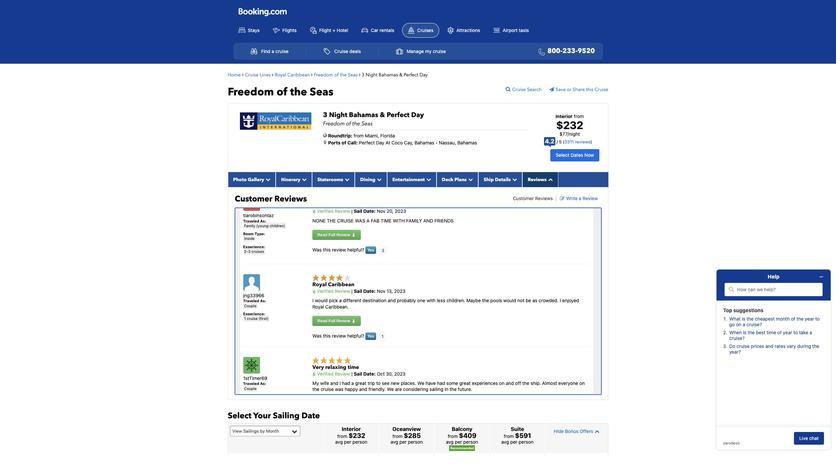 Task type: vqa. For each thing, say whether or not it's contained in the screenshot.
Roatan
no



Task type: locate. For each thing, give the bounding box(es) containing it.
1 was this review helpful? yes from the top
[[313, 247, 374, 253]]

avg inside suite from $591 avg per person
[[502, 439, 509, 445]]

a up caribbean.
[[339, 298, 342, 304]]

was up very
[[313, 333, 322, 339]]

night for 3 night bahamas & perfect day
[[366, 72, 378, 78]]

traveled up family
[[243, 219, 259, 223]]

share
[[573, 86, 585, 93]]

experience: up cruises
[[243, 245, 265, 249]]

as: for very relaxing time
[[260, 382, 266, 386]]

car rentals
[[371, 27, 394, 33]]

2 couple from the top
[[244, 386, 257, 391]]

manage
[[407, 48, 424, 54]]

from inside suite from $591 avg per person
[[504, 434, 514, 439]]

4 avg from the left
[[502, 439, 509, 445]]

1 vertical spatial $232
[[349, 432, 365, 440]]

1 small verified icon image from the top
[[313, 210, 316, 214]]

map marker image
[[324, 140, 327, 145]]

room up inside on the left bottom of the page
[[243, 232, 254, 236]]

2 helpful? from the top
[[347, 333, 364, 339]]

1 horizontal spatial on
[[580, 381, 585, 386]]

1 had from the left
[[342, 381, 350, 386]]

deals
[[350, 48, 361, 54]]

3 verified from the top
[[317, 371, 334, 377]]

yes for 1
[[368, 334, 374, 339]]

1 vertical spatial 2023
[[394, 289, 406, 294]]

chevron down image left staterooms
[[300, 177, 307, 182]]

stays
[[248, 27, 260, 33]]

2023 up with
[[395, 208, 406, 214]]

1 vertical spatial verified review link
[[313, 289, 350, 294]]

date: for royal caribbean
[[363, 289, 376, 294]]

fab
[[371, 218, 380, 224]]

cruise for cruise search
[[512, 86, 526, 93]]

2 review from the top
[[332, 333, 346, 339]]

review down caribbean.
[[337, 319, 350, 324]]

cruise right my
[[433, 48, 446, 54]]

angle right image right the lines
[[272, 72, 274, 77]]

date: up destination
[[363, 289, 376, 294]]

0 vertical spatial $232
[[556, 119, 583, 131]]

2 angle right image from the left
[[272, 72, 274, 77]]

avg for $591
[[502, 439, 509, 445]]

2 vertical spatial seas
[[362, 120, 373, 127]]

1 verified review link from the top
[[313, 208, 350, 214]]

very
[[313, 364, 324, 371]]

1 date: from the top
[[363, 208, 376, 214]]

search
[[527, 86, 542, 93]]

2 person from the left
[[408, 439, 423, 445]]

was down none in the top left of the page
[[313, 247, 322, 253]]

9520
[[578, 46, 595, 55]]

small verified icon image for family time
[[313, 210, 316, 214]]

the down royal caribbean link
[[290, 85, 307, 99]]

1 vertical spatial date:
[[363, 289, 376, 294]]

places.
[[401, 381, 416, 386]]

the left angle right icon
[[340, 72, 347, 78]]

1 horizontal spatial customer
[[513, 196, 534, 201]]

0 horizontal spatial caribbean
[[287, 72, 310, 78]]

chevron down image inside photo gallery dropdown button
[[264, 177, 271, 182]]

(first)
[[259, 317, 269, 321]]

this for 1
[[323, 333, 331, 339]]

cruise inside experience: 1 cruise (first)
[[247, 317, 258, 321]]

flight + hotel link
[[305, 23, 354, 37]]

verified review link for relaxing
[[313, 371, 350, 377]]

1 vertical spatial full
[[329, 319, 335, 324]]

1 per from the left
[[344, 439, 351, 445]]

2 as: from the top
[[260, 299, 266, 303]]

customer reviews link
[[513, 196, 553, 201]]

0 horizontal spatial 1
[[244, 317, 246, 321]]

chevron down image
[[343, 177, 350, 182], [376, 177, 382, 182]]

per down suite
[[510, 439, 518, 445]]

a right find
[[272, 48, 274, 54]]

chevron down image for entertainment
[[425, 177, 431, 182]]

and inside i would pick a different destination and probably one with less children.  maybe the pools would not be as crowded.  i enjoyed royal caribbean.
[[388, 298, 396, 304]]

photo
[[233, 177, 247, 183]]

1 avg from the left
[[335, 439, 343, 445]]

2 horizontal spatial angle right image
[[311, 72, 313, 77]]

3 as: from the top
[[260, 382, 266, 386]]

sail for royal caribbean
[[354, 289, 362, 294]]

1 vertical spatial seas
[[310, 85, 334, 99]]

2 on from the left
[[580, 381, 585, 386]]

nov for time
[[377, 208, 386, 214]]

2 was from the top
[[313, 333, 322, 339]]

2 vertical spatial small verified icon image
[[313, 373, 316, 376]]

person for $409
[[463, 439, 478, 445]]

1 as: from the top
[[260, 219, 266, 223]]

2023
[[395, 208, 406, 214], [394, 289, 406, 294], [394, 371, 406, 377]]

1 vertical spatial as:
[[260, 299, 266, 303]]

the right off in the bottom of the page
[[523, 381, 530, 386]]

)
[[591, 139, 592, 145]]

3 inside '3 night bahamas & perfect day freedom of the seas'
[[323, 110, 328, 119]]

1 room from the top
[[243, 232, 254, 236]]

royal up caribbean.
[[313, 281, 327, 289]]

2 read full review from the top
[[318, 319, 352, 324]]

0 vertical spatial type:
[[255, 232, 265, 236]]

cruise for my
[[433, 48, 446, 54]]

1 traveled from the top
[[243, 219, 259, 223]]

2 yes button from the top
[[366, 333, 376, 340]]

experience: up (first)
[[243, 312, 265, 316]]

perfect inside '3 night bahamas & perfect day freedom of the seas'
[[387, 110, 410, 119]]

0 vertical spatial yes
[[368, 248, 374, 253]]

1 horizontal spatial customer reviews
[[513, 196, 553, 201]]

sail
[[354, 208, 362, 214], [354, 289, 362, 294], [354, 371, 362, 377]]

on left off in the bottom of the page
[[499, 381, 505, 386]]

i left enjoyed
[[560, 298, 561, 304]]

3 verified review link from the top
[[313, 371, 350, 377]]

1 full from the top
[[329, 232, 335, 237]]

| up happy on the bottom left of the page
[[351, 371, 353, 377]]

1 chevron down image from the left
[[343, 177, 350, 182]]

nov for caribbean
[[377, 289, 386, 294]]

perfect down miami,
[[359, 140, 375, 145]]

cruise for cruise deals
[[334, 48, 348, 54]]

2 horizontal spatial i
[[560, 298, 561, 304]]

person for $285
[[408, 439, 423, 445]]

oceanview
[[393, 426, 421, 432]]

13,
[[387, 289, 393, 294]]

hide
[[554, 429, 564, 434]]

0 vertical spatial freedom
[[314, 72, 333, 78]]

flights link
[[268, 23, 302, 37]]

chevron down image left deck
[[425, 177, 431, 182]]

as: inside 1sttimer69 traveled as: couple
[[260, 382, 266, 386]]

traveled inside 1sttimer69 traveled as: couple
[[243, 382, 259, 386]]

chevron down image
[[264, 177, 271, 182], [300, 177, 307, 182], [425, 177, 431, 182], [467, 177, 473, 182], [511, 177, 517, 182]]

the up roundtrip: from miami, florida
[[352, 120, 360, 127]]

stays link
[[233, 23, 265, 37]]

0 vertical spatial royal caribbean
[[275, 72, 310, 78]]

0 horizontal spatial $232
[[349, 432, 365, 440]]

crowded.
[[539, 298, 559, 304]]

seas left angle right icon
[[348, 72, 358, 78]]

from inside interior from $232 avg per person
[[337, 434, 347, 439]]

1 person from the left
[[353, 439, 368, 445]]

0 horizontal spatial night
[[329, 110, 347, 119]]

per inside the 'oceanview from $285 avg per person'
[[400, 439, 407, 445]]

4 per from the left
[[510, 439, 518, 445]]

1 sail from the top
[[354, 208, 362, 214]]

have
[[426, 381, 436, 386]]

yes for 3
[[368, 248, 374, 253]]

i up was at the bottom left of the page
[[340, 381, 341, 386]]

nov left the 20,
[[377, 208, 386, 214]]

as: up (young
[[260, 219, 266, 223]]

2 vertical spatial traveled
[[243, 382, 259, 386]]

from inside interior from $232 $77 / night
[[574, 113, 584, 119]]

& up florida
[[380, 110, 385, 119]]

1 horizontal spatial royal caribbean
[[313, 281, 355, 289]]

night right angle right icon
[[366, 72, 378, 78]]

night inside '3 night bahamas & perfect day freedom of the seas'
[[329, 110, 347, 119]]

chevron down image for itinerary
[[300, 177, 307, 182]]

2 per from the left
[[400, 439, 407, 445]]

avg down interior
[[335, 439, 343, 445]]

type: inside room type: inside
[[255, 232, 265, 236]]

i left pick
[[313, 298, 314, 304]]

as: inside jng33966 traveled as: couple
[[260, 299, 266, 303]]

1 type: from the top
[[255, 232, 265, 236]]

1 vertical spatial nov
[[377, 289, 386, 294]]

day inside '3 night bahamas & perfect day freedom of the seas'
[[411, 110, 424, 119]]

1 horizontal spatial caribbean
[[328, 281, 355, 289]]

/ up 4.2 / 5 ( 3311 reviews )
[[568, 131, 569, 137]]

3 per from the left
[[455, 439, 462, 445]]

edit image
[[560, 196, 565, 201]]

taxis
[[519, 27, 529, 33]]

avg inside the 'oceanview from $285 avg per person'
[[391, 439, 398, 445]]

800-233-9520 link
[[536, 46, 595, 56]]

seas inside '3 night bahamas & perfect day freedom of the seas'
[[362, 120, 373, 127]]

person inside balcony from $409 avg per person
[[463, 439, 478, 445]]

1 vertical spatial type:
[[255, 395, 265, 399]]

room for room type: inside
[[243, 232, 254, 236]]

2 verified review link from the top
[[313, 289, 350, 294]]

& inside '3 night bahamas & perfect day freedom of the seas'
[[380, 110, 385, 119]]

was this review helpful? yes for 1
[[313, 333, 374, 339]]

type: down (young
[[255, 232, 265, 236]]

1 vertical spatial night
[[329, 110, 347, 119]]

plans
[[455, 177, 467, 183]]

2 vertical spatial royal
[[313, 304, 324, 310]]

was for 1
[[313, 333, 322, 339]]

3 traveled from the top
[[243, 382, 259, 386]]

time up cruise at the left
[[333, 201, 346, 208]]

0 vertical spatial was this review helpful? yes
[[313, 247, 374, 253]]

family time
[[313, 201, 346, 208]]

my
[[425, 48, 432, 54]]

sail up happy on the bottom left of the page
[[354, 371, 362, 377]]

2 chevron down image from the left
[[300, 177, 307, 182]]

0 vertical spatial read full review button
[[313, 230, 361, 240]]

roundtrip: from miami, florida
[[328, 133, 395, 138]]

perfect
[[404, 72, 418, 78], [387, 110, 410, 119], [359, 140, 375, 145]]

time down the 20,
[[381, 218, 392, 224]]

type: for room type: inside
[[255, 232, 265, 236]]

date: for family time
[[363, 208, 376, 214]]

avg inside interior from $232 avg per person
[[335, 439, 343, 445]]

flights
[[282, 27, 297, 33]]

1 horizontal spatial 1
[[382, 334, 384, 339]]

per down interior
[[344, 439, 351, 445]]

review right write
[[583, 196, 598, 201]]

3 left cruises
[[248, 249, 251, 254]]

verified review
[[316, 208, 350, 214], [316, 289, 350, 294], [316, 371, 350, 377]]

1 horizontal spatial night
[[366, 72, 378, 78]]

3 inside experience: 2-3 cruises
[[248, 249, 251, 254]]

cruise left (first)
[[247, 317, 258, 321]]

travel menu navigation
[[233, 43, 603, 60]]

1 review from the top
[[332, 247, 346, 253]]

per inside balcony from $409 avg per person
[[455, 439, 462, 445]]

sail up different at the bottom left of the page
[[354, 289, 362, 294]]

per inside suite from $591 avg per person
[[510, 439, 518, 445]]

2 vertical spatial this
[[323, 333, 331, 339]]

| for time
[[351, 208, 353, 214]]

my
[[313, 381, 319, 386]]

from right 'interior'
[[574, 113, 584, 119]]

sail for family time
[[354, 208, 362, 214]]

2 great from the left
[[460, 381, 471, 386]]

avg down the oceanview
[[391, 439, 398, 445]]

2 vertical spatial as:
[[260, 382, 266, 386]]

2023 right 13,
[[394, 289, 406, 294]]

2 room from the top
[[243, 395, 254, 399]]

2 chevron down image from the left
[[376, 177, 382, 182]]

2023 for family time
[[395, 208, 406, 214]]

balcony from $409 avg per person
[[446, 426, 478, 445]]

cruise left deals
[[334, 48, 348, 54]]

caribbean.
[[325, 304, 349, 310]]

yes button for 1
[[366, 333, 376, 340]]

1 chevron down image from the left
[[264, 177, 271, 182]]

0 vertical spatial read
[[318, 232, 328, 237]]

traveled for very
[[243, 382, 259, 386]]

0 vertical spatial small verified icon image
[[313, 210, 316, 214]]

2 avg from the left
[[391, 439, 398, 445]]

yes
[[368, 248, 374, 253], [368, 334, 374, 339]]

was this review helpful? yes down cruise at the left
[[313, 247, 374, 253]]

had
[[342, 381, 350, 386], [437, 381, 445, 386]]

attractions link
[[442, 23, 486, 37]]

2 | from the top
[[351, 289, 353, 294]]

1 horizontal spatial &
[[399, 72, 403, 78]]

sailing
[[273, 411, 300, 422]]

2023 right 30,
[[394, 371, 406, 377]]

0 vertical spatial date:
[[363, 208, 376, 214]]

reviews
[[575, 139, 591, 145]]

0 horizontal spatial family
[[313, 201, 332, 208]]

1 experience: from the top
[[243, 245, 265, 249]]

0 horizontal spatial would
[[315, 298, 328, 304]]

per inside interior from $232 avg per person
[[344, 439, 351, 445]]

from down balcony
[[448, 434, 458, 439]]

1 horizontal spatial select
[[556, 152, 570, 158]]

small verified icon image for very relaxing time
[[313, 373, 316, 376]]

2 verified review from the top
[[316, 289, 350, 294]]

seas up miami,
[[362, 120, 373, 127]]

experience:
[[243, 245, 265, 249], [243, 312, 265, 316]]

person inside suite from $591 avg per person
[[519, 439, 534, 445]]

entertainment
[[393, 177, 425, 183]]

$232 inside interior from $232 avg per person
[[349, 432, 365, 440]]

2 read from the top
[[318, 319, 328, 324]]

3 verified review from the top
[[316, 371, 350, 377]]

verified review up pick
[[316, 289, 350, 294]]

1 vertical spatial freedom
[[228, 85, 274, 99]]

1 couple from the top
[[244, 304, 257, 308]]

the
[[340, 72, 347, 78], [290, 85, 307, 99], [352, 120, 360, 127], [482, 298, 489, 304], [523, 381, 530, 386], [313, 387, 320, 392], [450, 387, 457, 392]]

1 vertical spatial traveled
[[243, 299, 259, 303]]

as: for royal caribbean
[[260, 299, 266, 303]]

1 verified from the top
[[317, 208, 334, 214]]

1 | from the top
[[351, 208, 353, 214]]

person down the oceanview
[[408, 439, 423, 445]]

2 vertical spatial sail
[[354, 371, 362, 377]]

1 vertical spatial read
[[318, 319, 328, 324]]

person inside interior from $232 avg per person
[[353, 439, 368, 445]]

1 horizontal spatial would
[[504, 298, 516, 304]]

0 horizontal spatial great
[[355, 381, 367, 386]]

freedom of the seas main content
[[225, 67, 612, 455]]

freedom of the seas down royal caribbean link
[[228, 85, 334, 99]]

helpful? for 3
[[347, 247, 364, 253]]

experiences
[[472, 381, 498, 386]]

0 horizontal spatial we
[[387, 387, 394, 392]]

verified review link for caribbean
[[313, 289, 350, 294]]

at
[[386, 140, 390, 145]]

2 vertical spatial |
[[351, 371, 353, 377]]

chevron up image
[[593, 429, 600, 434]]

person for $591
[[519, 439, 534, 445]]

0 vertical spatial verified review link
[[313, 208, 350, 214]]

deck plans button
[[437, 172, 479, 187]]

2 small verified icon image from the top
[[313, 290, 316, 294]]

cruise lines
[[245, 72, 271, 78]]

freedom down cruise deals link
[[314, 72, 333, 78]]

2 vertical spatial 2023
[[394, 371, 406, 377]]

from inside the 'oceanview from $285 avg per person'
[[393, 434, 403, 439]]

verified up the
[[317, 208, 334, 214]]

+
[[333, 27, 336, 33]]

would left pick
[[315, 298, 328, 304]]

photo gallery button
[[228, 172, 276, 187]]

avg inside balcony from $409 avg per person
[[446, 439, 454, 445]]

angle right image
[[242, 72, 244, 77], [272, 72, 274, 77], [311, 72, 313, 77]]

1 vertical spatial sail
[[354, 289, 362, 294]]

0 horizontal spatial i
[[313, 298, 314, 304]]

1 horizontal spatial i
[[340, 381, 341, 386]]

type: down 1sttimer69 traveled as: couple
[[255, 395, 265, 399]]

would left not
[[504, 298, 516, 304]]

customer reviews up tiarobinsontaz
[[235, 194, 307, 205]]

reviews inside dropdown button
[[528, 177, 547, 183]]

4 person from the left
[[519, 439, 534, 445]]

1 yes from the top
[[368, 248, 374, 253]]

1 horizontal spatial family
[[406, 218, 422, 224]]

verified review link up pick
[[313, 289, 350, 294]]

1 vertical spatial royal caribbean
[[313, 281, 355, 289]]

select up "view"
[[228, 411, 252, 422]]

1 vertical spatial read full review
[[318, 319, 352, 324]]

couple for very
[[244, 386, 257, 391]]

couple inside 1sttimer69 traveled as: couple
[[244, 386, 257, 391]]

2 experience: from the top
[[243, 312, 265, 316]]

3 chevron down image from the left
[[425, 177, 431, 182]]

1 would from the left
[[315, 298, 328, 304]]

4 chevron down image from the left
[[467, 177, 473, 182]]

0 vertical spatial sail
[[354, 208, 362, 214]]

verified review link up the
[[313, 208, 350, 214]]

1 vertical spatial 1
[[382, 334, 384, 339]]

3 small verified icon image from the top
[[313, 373, 316, 376]]

read down none in the top left of the page
[[318, 232, 328, 237]]

| for caribbean
[[351, 289, 353, 294]]

1 verified review from the top
[[316, 208, 350, 214]]

2 verified from the top
[[317, 289, 334, 294]]

2 date: from the top
[[363, 289, 376, 294]]

jng33966 traveled as: couple
[[243, 293, 266, 308]]

traveled inside jng33966 traveled as: couple
[[243, 299, 259, 303]]

date: up a
[[363, 208, 376, 214]]

avg for $285
[[391, 439, 398, 445]]

had up the sailing
[[437, 381, 445, 386]]

0 vertical spatial room
[[243, 232, 254, 236]]

0 vertical spatial select
[[556, 152, 570, 158]]

verified
[[317, 208, 334, 214], [317, 289, 334, 294], [317, 371, 334, 377]]

1 vertical spatial perfect
[[387, 110, 410, 119]]

1 vertical spatial was
[[313, 333, 322, 339]]

a up happy on the bottom left of the page
[[352, 381, 354, 386]]

0 vertical spatial review
[[332, 247, 346, 253]]

2 full from the top
[[329, 319, 335, 324]]

3
[[362, 72, 365, 78], [323, 110, 328, 119], [382, 248, 385, 253], [248, 249, 251, 254]]

chevron down image left entertainment
[[376, 177, 382, 182]]

reviews down itinerary
[[275, 194, 307, 205]]

$77
[[560, 131, 568, 137]]

2 vertical spatial perfect
[[359, 140, 375, 145]]

3 date: from the top
[[363, 371, 376, 377]]

night for 3 night bahamas & perfect day freedom of the seas
[[329, 110, 347, 119]]

of down roundtrip:
[[342, 140, 346, 145]]

some
[[447, 381, 458, 386]]

from inside balcony from $409 avg per person
[[448, 434, 458, 439]]

chevron down image inside the dining dropdown button
[[376, 177, 382, 182]]

review down caribbean.
[[332, 333, 346, 339]]

time
[[348, 364, 359, 371]]

staterooms button
[[312, 172, 355, 187]]

day up the cay,
[[411, 110, 424, 119]]

chevron down image left ship
[[467, 177, 473, 182]]

probably
[[397, 298, 416, 304]]

avg for $232
[[335, 439, 343, 445]]

royal left caribbean.
[[313, 304, 324, 310]]

avg
[[335, 439, 343, 445], [391, 439, 398, 445], [446, 439, 454, 445], [502, 439, 509, 445]]

1 nov from the top
[[377, 208, 386, 214]]

write a review
[[566, 196, 598, 201]]

traveled inside "tiarobinsontaz traveled as: family (young children)"
[[243, 219, 259, 223]]

cruise for cruise lines
[[245, 72, 259, 78]]

a inside my wife and i had a great trip to see new places.  we have had some great experiences on and off the ship.  almost everyone on the cruise was happy and friendly.  we are considering sailing in the future.
[[352, 381, 354, 386]]

cruise
[[334, 48, 348, 54], [245, 72, 259, 78], [512, 86, 526, 93], [595, 86, 609, 93]]

1 yes button from the top
[[366, 247, 376, 254]]

flight + hotel
[[319, 27, 348, 33]]

1 inside experience: 1 cruise (first)
[[244, 317, 246, 321]]

chevron down image inside ship details dropdown button
[[511, 177, 517, 182]]

seas
[[348, 72, 358, 78], [310, 85, 334, 99], [362, 120, 373, 127]]

per for $285
[[400, 439, 407, 445]]

2 was this review helpful? yes from the top
[[313, 333, 374, 339]]

0 horizontal spatial /
[[557, 139, 558, 145]]

considering
[[403, 387, 429, 392]]

great up future.
[[460, 381, 471, 386]]

cruise inside "travel menu" navigation
[[334, 48, 348, 54]]

1 vertical spatial review
[[332, 333, 346, 339]]

date
[[302, 411, 320, 422]]

family up none in the top left of the page
[[313, 201, 332, 208]]

dates
[[571, 152, 583, 158]]

couple inside jng33966 traveled as: couple
[[244, 304, 257, 308]]

read down caribbean.
[[318, 319, 328, 324]]

family
[[313, 201, 332, 208], [406, 218, 422, 224]]

perfect down manage
[[404, 72, 418, 78]]

$232
[[556, 119, 583, 131], [349, 432, 365, 440]]

room down 1sttimer69 traveled as: couple
[[243, 395, 254, 399]]

2 vertical spatial day
[[376, 140, 385, 145]]

3 person from the left
[[463, 439, 478, 445]]

deck
[[442, 177, 454, 183]]

chevron down image for dining
[[376, 177, 382, 182]]

person inside the 'oceanview from $285 avg per person'
[[408, 439, 423, 445]]

cruise inside dropdown button
[[433, 48, 446, 54]]

2 sail from the top
[[354, 289, 362, 294]]

relaxing
[[325, 364, 346, 371]]

2 vertical spatial freedom
[[323, 120, 345, 127]]

type: for room type:
[[255, 395, 265, 399]]

2 vertical spatial verified
[[317, 371, 334, 377]]

1 vertical spatial small verified icon image
[[313, 290, 316, 294]]

1 vertical spatial verified review
[[316, 289, 350, 294]]

0 horizontal spatial on
[[499, 381, 505, 386]]

jng33966
[[243, 293, 264, 299]]

1 vertical spatial select
[[228, 411, 252, 422]]

freedom of the seas left angle right icon
[[314, 72, 358, 78]]

from down interior
[[337, 434, 347, 439]]

chevron down image inside entertainment dropdown button
[[425, 177, 431, 182]]

yes button for 3
[[366, 247, 376, 254]]

per up 'recommended' "image"
[[455, 439, 462, 445]]

couple down jng33966
[[244, 304, 257, 308]]

reviews
[[528, 177, 547, 183], [275, 194, 307, 205], [535, 196, 553, 201]]

day
[[420, 72, 428, 78], [411, 110, 424, 119], [376, 140, 385, 145]]

chevron down image inside 'itinerary' dropdown button
[[300, 177, 307, 182]]

2 vertical spatial verified review
[[316, 371, 350, 377]]

1 vertical spatial /
[[557, 139, 558, 145]]

/ left 5
[[557, 139, 558, 145]]

small verified icon image
[[313, 210, 316, 214], [313, 290, 316, 294], [313, 373, 316, 376]]

sail up was on the left top of page
[[354, 208, 362, 214]]

0 vertical spatial as:
[[260, 219, 266, 223]]

3 | from the top
[[351, 371, 353, 377]]

1 angle right image from the left
[[242, 72, 244, 77]]

2 nov from the top
[[377, 289, 386, 294]]

experience: inside experience: 1 cruise (first)
[[243, 312, 265, 316]]

as
[[533, 298, 538, 304]]

0 horizontal spatial select
[[228, 411, 252, 422]]

2 would from the left
[[504, 298, 516, 304]]

chevron down image inside the deck plans dropdown button
[[467, 177, 473, 182]]

3 sail from the top
[[354, 371, 362, 377]]

1 vertical spatial yes
[[368, 334, 374, 339]]

customer up tiarobinsontaz
[[235, 194, 273, 205]]

from for oceanview from $285 avg per person
[[393, 434, 403, 439]]

from for roundtrip: from miami, florida
[[354, 133, 364, 138]]

helpful? down was on the left top of page
[[347, 247, 364, 253]]

call:
[[348, 140, 358, 145]]

4.2
[[545, 138, 555, 145]]

0 horizontal spatial customer reviews
[[235, 194, 307, 205]]

traveled down jng33966
[[243, 299, 259, 303]]

1 horizontal spatial we
[[418, 381, 425, 386]]

1 vertical spatial |
[[351, 289, 353, 294]]

room inside room type: inside
[[243, 232, 254, 236]]

traveled for royal
[[243, 299, 259, 303]]

select down (
[[556, 152, 570, 158]]

1 helpful? from the top
[[347, 247, 364, 253]]

cruise left the search
[[512, 86, 526, 93]]

0 vertical spatial night
[[366, 72, 378, 78]]

cruises
[[417, 27, 434, 33]]

we down see
[[387, 387, 394, 392]]

2 type: from the top
[[255, 395, 265, 399]]

read full review button
[[313, 230, 361, 240], [313, 316, 361, 326]]

1 vertical spatial family
[[406, 218, 422, 224]]

from
[[574, 113, 584, 119], [354, 133, 364, 138], [337, 434, 347, 439], [393, 434, 403, 439], [448, 434, 458, 439], [504, 434, 514, 439]]

as: down 1sttimer69
[[260, 382, 266, 386]]

angle right image for royal
[[311, 72, 313, 77]]

cruise down "wife"
[[321, 387, 334, 392]]

2 traveled from the top
[[243, 299, 259, 303]]

and down 13,
[[388, 298, 396, 304]]

1 vertical spatial experience:
[[243, 312, 265, 316]]

1 was from the top
[[313, 247, 322, 253]]

reviews button
[[523, 172, 559, 187]]

0 horizontal spatial seas
[[310, 85, 334, 99]]

$232 inside interior from $232 $77 / night
[[556, 119, 583, 131]]

3 avg from the left
[[446, 439, 454, 445]]

small verified icon image for royal caribbean
[[313, 290, 316, 294]]

verified review link for time
[[313, 208, 350, 214]]

chevron down image inside staterooms dropdown button
[[343, 177, 350, 182]]

2 yes from the top
[[368, 334, 374, 339]]

2 read full review button from the top
[[313, 316, 361, 326]]

3 angle right image from the left
[[311, 72, 313, 77]]

3 up globe "image"
[[323, 110, 328, 119]]

0 vertical spatial royal
[[275, 72, 286, 78]]

0 vertical spatial verified
[[317, 208, 334, 214]]

5 chevron down image from the left
[[511, 177, 517, 182]]

1 horizontal spatial great
[[460, 381, 471, 386]]

3 for 3
[[382, 248, 385, 253]]

0 vertical spatial we
[[418, 381, 425, 386]]

jng33966 image
[[243, 275, 260, 291]]

from up call:
[[354, 133, 364, 138]]

1 vertical spatial we
[[387, 387, 394, 392]]

of inside '3 night bahamas & perfect day freedom of the seas'
[[346, 120, 351, 127]]

0 vertical spatial traveled
[[243, 219, 259, 223]]

0 vertical spatial read full review
[[318, 232, 352, 237]]

hide bonus offers
[[554, 429, 593, 434]]



Task type: describe. For each thing, give the bounding box(es) containing it.
oceanview from $285 avg per person
[[391, 426, 423, 445]]

4.2 / 5 ( 3311 reviews )
[[545, 138, 592, 145]]

interior from $232 $77 / night
[[556, 113, 584, 137]]

full for second the read full review button from the bottom
[[329, 232, 335, 237]]

the down some
[[450, 387, 457, 392]]

search image
[[506, 86, 512, 92]]

0 horizontal spatial royal caribbean
[[275, 72, 310, 78]]

2023 for royal caribbean
[[394, 289, 406, 294]]

cruise lines link
[[245, 72, 271, 78]]

1sttimer69 traveled as: couple
[[243, 376, 267, 391]]

0 vertical spatial seas
[[348, 72, 358, 78]]

royal caribbean link
[[275, 72, 310, 78]]

3311
[[565, 139, 574, 145]]

room for room type:
[[243, 395, 254, 399]]

find
[[261, 48, 270, 54]]

3311 reviews link
[[565, 139, 591, 145]]

cruise for a
[[276, 48, 289, 54]]

view sailings by month
[[232, 429, 279, 434]]

car
[[371, 27, 379, 33]]

select for select          dates now
[[556, 152, 570, 158]]

deck plans
[[442, 177, 467, 183]]

person for $232
[[353, 439, 368, 445]]

a inside i would pick a different destination and probably one with less children.  maybe the pools would not be as crowded.  i enjoyed royal caribbean.
[[339, 298, 342, 304]]

1 vertical spatial freedom of the seas
[[228, 85, 334, 99]]

cruise right share
[[595, 86, 609, 93]]

select          dates now
[[556, 152, 594, 158]]

& for 3 night bahamas & perfect day freedom of the seas
[[380, 110, 385, 119]]

perfect for 3 night bahamas & perfect day freedom of the seas
[[387, 110, 410, 119]]

$232 for interior from $232 $77 / night
[[556, 119, 583, 131]]

date: for very relaxing time
[[363, 371, 376, 377]]

0 vertical spatial caribbean
[[287, 72, 310, 78]]

this for 3
[[323, 247, 331, 253]]

and left off in the bottom of the page
[[506, 381, 514, 386]]

1 read full review button from the top
[[313, 230, 361, 240]]

dining
[[360, 177, 376, 183]]

from for interior from $232 $77 / night
[[574, 113, 584, 119]]

friends
[[435, 218, 454, 224]]

save or share this cruise
[[556, 86, 609, 93]]

i inside my wife and i had a great trip to see new places.  we have had some great experiences on and off the ship.  almost everyone on the cruise was happy and friendly.  we are considering sailing in the future.
[[340, 381, 341, 386]]

per for $232
[[344, 439, 351, 445]]

almost
[[542, 381, 557, 386]]

$409
[[459, 432, 477, 440]]

of down royal caribbean link
[[277, 85, 288, 99]]

airport
[[503, 27, 518, 33]]

cruise search
[[512, 86, 542, 93]]

bahamas inside '3 night bahamas & perfect day freedom of the seas'
[[349, 110, 378, 119]]

oct
[[377, 371, 385, 377]]

| sail date: nov 20, 2023
[[350, 208, 406, 214]]

lines
[[260, 72, 271, 78]]

verified for very
[[317, 371, 334, 377]]

| for relaxing
[[351, 371, 353, 377]]

a inside find a cruise link
[[272, 48, 274, 54]]

day for 3 night bahamas & perfect day
[[420, 72, 428, 78]]

verified review for relaxing
[[316, 371, 350, 377]]

0 vertical spatial this
[[586, 86, 594, 93]]

bahamas right nassau,
[[458, 140, 477, 145]]

3 for 3 night bahamas & perfect day
[[362, 72, 365, 78]]

ship details
[[484, 177, 511, 183]]

royal inside i would pick a different destination and probably one with less children.  maybe the pools would not be as crowded.  i enjoyed royal caribbean.
[[313, 304, 324, 310]]

with
[[427, 298, 436, 304]]

ship details button
[[479, 172, 523, 187]]

of left angle right icon
[[334, 72, 339, 78]]

or
[[567, 86, 572, 93]]

room type: inside
[[243, 232, 265, 241]]

1 horizontal spatial time
[[381, 218, 392, 224]]

sailing
[[430, 387, 444, 392]]

globe image
[[323, 133, 327, 138]]

tiarobinsontaz
[[243, 213, 274, 218]]

airport taxis
[[503, 27, 529, 33]]

/ inside interior from $232 $77 / night
[[568, 131, 569, 137]]

angle right image for cruise
[[272, 72, 274, 77]]

hide bonus offers link
[[547, 426, 607, 437]]

bahamas left •
[[415, 140, 434, 145]]

future.
[[458, 387, 472, 392]]

freedom inside '3 night bahamas & perfect day freedom of the seas'
[[323, 120, 345, 127]]

cruises link
[[402, 23, 439, 38]]

as: inside "tiarobinsontaz traveled as: family (young children)"
[[260, 219, 266, 223]]

everyone
[[559, 381, 578, 386]]

sail for very relaxing time
[[354, 371, 362, 377]]

hotel
[[337, 27, 348, 33]]

roundtrip:
[[328, 133, 353, 138]]

•
[[436, 140, 438, 145]]

was this review helpful? yes for 3
[[313, 247, 374, 253]]

1 great from the left
[[355, 381, 367, 386]]

itinerary button
[[276, 172, 312, 187]]

verified for family
[[317, 208, 334, 214]]

0 horizontal spatial customer
[[235, 194, 273, 205]]

sailings
[[243, 429, 259, 434]]

verified review for caribbean
[[316, 289, 350, 294]]

ports
[[328, 140, 341, 145]]

select your sailing date
[[228, 411, 320, 422]]

chevron up image
[[547, 177, 553, 182]]

2 had from the left
[[437, 381, 445, 386]]

manage my cruise
[[407, 48, 446, 54]]

/ inside 4.2 / 5 ( 3311 reviews )
[[557, 139, 558, 145]]

couple for royal
[[244, 304, 257, 308]]

reviews left edit image
[[535, 196, 553, 201]]

per for $591
[[510, 439, 518, 445]]

write
[[566, 196, 578, 201]]

view
[[232, 429, 242, 434]]

0 horizontal spatial time
[[333, 201, 346, 208]]

verified for royal
[[317, 289, 334, 294]]

suite
[[511, 426, 524, 432]]

details
[[495, 177, 511, 183]]

booking.com home image
[[239, 8, 287, 17]]

night
[[569, 131, 580, 137]]

the inside '3 night bahamas & perfect day freedom of the seas'
[[352, 120, 360, 127]]

$232 for interior from $232 avg per person
[[349, 432, 365, 440]]

review up was at the bottom left of the page
[[335, 371, 350, 377]]

interior
[[556, 113, 573, 119]]

was for 3
[[313, 247, 322, 253]]

new
[[391, 381, 400, 386]]

car rentals link
[[356, 23, 400, 37]]

& for 3 night bahamas & perfect day
[[399, 72, 403, 78]]

bonus
[[565, 429, 579, 434]]

day for 3 night bahamas & perfect day freedom of the seas
[[411, 110, 424, 119]]

off
[[515, 381, 521, 386]]

and right happy on the bottom left of the page
[[359, 387, 367, 392]]

home
[[228, 72, 241, 78]]

full for 1st the read full review button from the bottom of the freedom of the seas main content
[[329, 319, 335, 324]]

save
[[556, 86, 566, 93]]

ports of call: perfect day at coco cay, bahamas • nassau, bahamas
[[328, 140, 477, 145]]

interior from $232 avg per person
[[335, 426, 368, 445]]

chevron down image for staterooms
[[343, 177, 350, 182]]

to
[[376, 381, 381, 386]]

angle right image
[[359, 72, 361, 77]]

3 night bahamas & perfect day
[[362, 72, 428, 78]]

1 vertical spatial caribbean
[[328, 281, 355, 289]]

0 vertical spatial freedom of the seas
[[314, 72, 358, 78]]

verified review for time
[[316, 208, 350, 214]]

paper plane image
[[550, 87, 556, 92]]

and up was at the bottom left of the page
[[330, 381, 338, 386]]

experience: for 3
[[243, 245, 265, 249]]

helpful? for 1
[[347, 333, 364, 339]]

cruise deals
[[334, 48, 361, 54]]

the down my
[[313, 387, 320, 392]]

experience: 1 cruise (first)
[[243, 312, 269, 321]]

1 read from the top
[[318, 232, 328, 237]]

experience: for cruise
[[243, 312, 265, 316]]

maybe
[[467, 298, 481, 304]]

experience: 2-3 cruises
[[243, 245, 265, 254]]

your
[[253, 411, 271, 422]]

was
[[335, 387, 344, 392]]

see
[[382, 381, 390, 386]]

ship.
[[531, 381, 541, 386]]

| sail date: nov 13, 2023
[[350, 289, 406, 294]]

review down cruise at the left
[[337, 232, 350, 237]]

the inside i would pick a different destination and probably one with less children.  maybe the pools would not be as crowded.  i enjoyed royal caribbean.
[[482, 298, 489, 304]]

review up cruise at the left
[[335, 208, 350, 214]]

home link
[[228, 72, 241, 78]]

cruise inside my wife and i had a great trip to see new places.  we have had some great experiences on and off the ship.  almost everyone on the cruise was happy and friendly.  we are considering sailing in the future.
[[321, 387, 334, 392]]

offers
[[580, 429, 593, 434]]

from for suite from $591 avg per person
[[504, 434, 514, 439]]

chevron down image for deck plans
[[467, 177, 473, 182]]

perfect for 3 night bahamas & perfect day
[[404, 72, 418, 78]]

1 on from the left
[[499, 381, 505, 386]]

bahamas right angle right icon
[[379, 72, 398, 78]]

chevron down image for photo gallery
[[264, 177, 271, 182]]

the
[[327, 218, 336, 224]]

wife
[[320, 381, 329, 386]]

month
[[266, 429, 279, 434]]

review for 3
[[332, 247, 346, 253]]

233-
[[563, 46, 578, 55]]

and
[[423, 218, 433, 224]]

cruise for 1
[[247, 317, 258, 321]]

per for $409
[[455, 439, 462, 445]]

children)
[[270, 224, 285, 228]]

happy
[[345, 387, 358, 392]]

2023 for very relaxing time
[[394, 371, 406, 377]]

room type:
[[243, 395, 265, 399]]

select for select your sailing date
[[228, 411, 252, 422]]

dining button
[[355, 172, 387, 187]]

2-
[[244, 249, 248, 254]]

1sttimer69 image
[[243, 357, 260, 374]]

1 vertical spatial royal
[[313, 281, 327, 289]]

from for interior from $232 avg per person
[[337, 434, 347, 439]]

cruise deals link
[[317, 45, 368, 58]]

1 read full review from the top
[[318, 232, 352, 237]]

0 vertical spatial family
[[313, 201, 332, 208]]

i would pick a different destination and probably one with less children.  maybe the pools would not be as crowded.  i enjoyed royal caribbean.
[[313, 298, 579, 310]]

review for 1
[[332, 333, 346, 339]]

review up pick
[[335, 289, 350, 294]]

be
[[526, 298, 531, 304]]

airport taxis link
[[488, 23, 535, 37]]

chevron down image for ship details
[[511, 177, 517, 182]]

recommended image
[[449, 446, 475, 451]]

royal caribbean image
[[240, 112, 312, 130]]

3 for 3 night bahamas & perfect day freedom of the seas
[[323, 110, 328, 119]]

30,
[[386, 371, 393, 377]]

cruises
[[252, 249, 264, 254]]

from for balcony from $409 avg per person
[[448, 434, 458, 439]]

a right write
[[579, 196, 582, 201]]

avg for $409
[[446, 439, 454, 445]]

inside
[[244, 237, 255, 241]]

freedom of the seas link
[[314, 72, 359, 78]]



